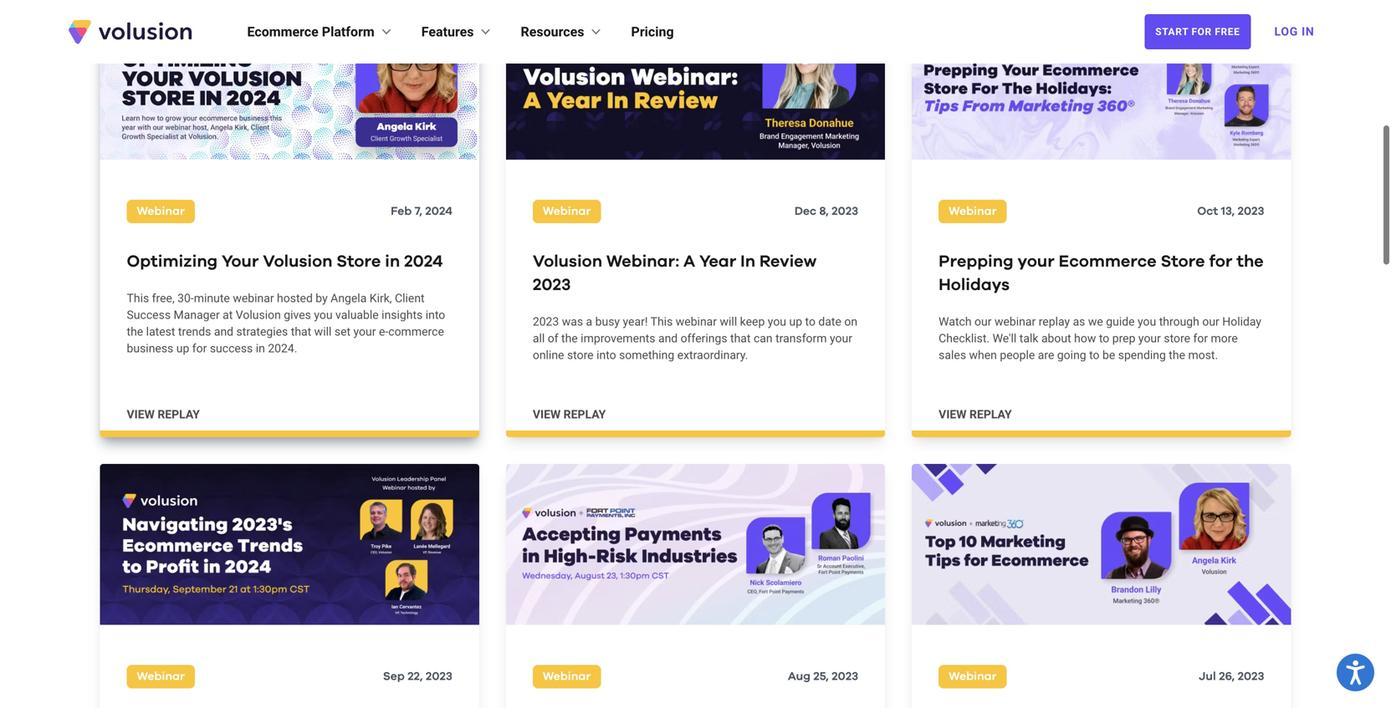 Task type: locate. For each thing, give the bounding box(es) containing it.
2023 right 8,
[[832, 206, 859, 217]]

2 horizontal spatial webinar
[[995, 315, 1036, 329]]

in
[[385, 253, 400, 270], [256, 342, 265, 355]]

1 horizontal spatial store
[[1164, 332, 1191, 345]]

a
[[684, 253, 695, 270]]

the right of
[[561, 332, 578, 345]]

1 horizontal spatial ecommerce
[[1059, 253, 1157, 270]]

into down improvements
[[597, 348, 616, 362]]

volusion webinar: a year in review 2023 image
[[506, 0, 885, 160]]

replay down business
[[158, 408, 200, 422]]

your down on
[[830, 332, 853, 345]]

that inside 2023 was a busy year! this webinar will keep you up to date on all of the improvements and offerings that can transform your online store into something extraordinary.
[[730, 332, 751, 345]]

your inside the this free, 30-minute webinar hosted by angela kirk, client success manager at volusion gives you valuable insights into the latest trends and strategies that will set your e-commerce business up for success in 2024.
[[354, 325, 376, 339]]

our up more
[[1203, 315, 1220, 329]]

1 vertical spatial into
[[597, 348, 616, 362]]

webinar
[[233, 291, 274, 305], [676, 315, 717, 329], [995, 315, 1036, 329]]

open accessibe: accessibility options, statement and help image
[[1346, 661, 1365, 685]]

valuable
[[336, 308, 379, 322]]

you up the can
[[768, 315, 786, 329]]

0 horizontal spatial for
[[192, 342, 207, 355]]

will left set
[[314, 325, 332, 339]]

will
[[720, 315, 737, 329], [314, 325, 332, 339]]

our
[[975, 315, 992, 329], [1203, 315, 1220, 329]]

client
[[395, 291, 425, 305]]

prepping your ecommerce store for the holidays image
[[912, 0, 1291, 160]]

sep
[[383, 672, 405, 683]]

volusion up hosted
[[263, 253, 333, 270]]

webinar for dec 8, 2023
[[543, 206, 591, 217]]

1 vertical spatial 2024
[[404, 253, 443, 270]]

will inside 2023 was a busy year! this webinar will keep you up to date on all of the improvements and offerings that can transform your online store into something extraordinary.
[[720, 315, 737, 329]]

1 horizontal spatial up
[[789, 315, 802, 329]]

view replay button
[[127, 406, 200, 423], [533, 406, 606, 423], [939, 406, 1012, 423]]

hosted
[[277, 291, 313, 305]]

2023 was a busy year! this webinar will keep you up to date on all of the improvements and offerings that can transform your online store into something extraordinary.
[[533, 315, 858, 362]]

by
[[316, 291, 328, 305]]

replay for volusion webinar: a year in review 2023
[[564, 408, 606, 422]]

dec 8, 2023
[[795, 206, 859, 217]]

prepping your ecommerce store for the holidays
[[939, 253, 1264, 294]]

volusion
[[263, 253, 333, 270], [533, 253, 602, 270], [236, 308, 281, 322]]

pricing link
[[631, 22, 674, 42]]

view replay for prepping your ecommerce store for the holidays
[[939, 408, 1012, 422]]

store
[[1164, 332, 1191, 345], [567, 348, 594, 362]]

webinar inside 2023 was a busy year! this webinar will keep you up to date on all of the improvements and offerings that can transform your online store into something extraordinary.
[[676, 315, 717, 329]]

extraordinary.
[[677, 348, 748, 362]]

this inside 2023 was a busy year! this webinar will keep you up to date on all of the improvements and offerings that can transform your online store into something extraordinary.
[[651, 315, 673, 329]]

accepting payments in high-risk industries image
[[506, 464, 885, 626]]

1 horizontal spatial view replay button
[[533, 406, 606, 423]]

the down success
[[127, 325, 143, 339]]

latest
[[146, 325, 175, 339]]

of
[[548, 332, 558, 345]]

view replay for optimizing your volusion store in 2024
[[127, 408, 200, 422]]

2 view from the left
[[533, 408, 561, 422]]

2023 right the 13,
[[1238, 206, 1265, 217]]

0 vertical spatial 2024
[[425, 206, 452, 217]]

store up angela
[[337, 253, 381, 270]]

1 view replay button from the left
[[127, 406, 200, 423]]

free,
[[152, 291, 175, 305]]

1 vertical spatial up
[[176, 342, 189, 355]]

and
[[214, 325, 233, 339], [658, 332, 678, 345]]

set
[[335, 325, 351, 339]]

your down valuable
[[354, 325, 376, 339]]

optimizing your volusion store in 2024 image
[[100, 0, 479, 160]]

e-
[[379, 325, 388, 339]]

trends
[[178, 325, 211, 339]]

0 horizontal spatial in
[[256, 342, 265, 355]]

insights
[[382, 308, 423, 322]]

0 horizontal spatial store
[[337, 253, 381, 270]]

view replay down business
[[127, 408, 200, 422]]

to up be
[[1099, 332, 1110, 345]]

kirk,
[[370, 291, 392, 305]]

view for optimizing your volusion store in 2024
[[127, 408, 155, 422]]

webinar inside the watch our webinar replay as we guide you through our holiday checklist. we'll talk about how to prep your store for more sales when people are going to be spending the most.
[[995, 315, 1036, 329]]

view replay button down business
[[127, 406, 200, 423]]

13,
[[1221, 206, 1235, 217]]

volusion up was in the top left of the page
[[533, 253, 602, 270]]

and up "something"
[[658, 332, 678, 345]]

2024
[[425, 206, 452, 217], [404, 253, 443, 270]]

spending
[[1118, 348, 1166, 362]]

1 horizontal spatial you
[[768, 315, 786, 329]]

0 horizontal spatial our
[[975, 315, 992, 329]]

0 horizontal spatial will
[[314, 325, 332, 339]]

that down gives
[[291, 325, 311, 339]]

view replay down when
[[939, 408, 1012, 422]]

store inside prepping your ecommerce store for the holidays
[[1161, 253, 1205, 270]]

1 vertical spatial this
[[651, 315, 673, 329]]

2023 for dec 8, 2023
[[832, 206, 859, 217]]

online
[[533, 348, 564, 362]]

manager
[[174, 308, 220, 322]]

will left keep
[[720, 315, 737, 329]]

success
[[127, 308, 171, 322]]

replay down the 'online'
[[564, 408, 606, 422]]

replay up about
[[1039, 315, 1070, 329]]

1 horizontal spatial view replay
[[533, 408, 606, 422]]

0 vertical spatial to
[[805, 315, 816, 329]]

to left be
[[1089, 348, 1100, 362]]

2 horizontal spatial view replay button
[[939, 406, 1012, 423]]

view replay for volusion webinar: a year in review 2023
[[533, 408, 606, 422]]

1 horizontal spatial this
[[651, 315, 673, 329]]

ecommerce inside dropdown button
[[247, 24, 319, 40]]

aug
[[788, 672, 811, 683]]

you inside the watch our webinar replay as we guide you through our holiday checklist. we'll talk about how to prep your store for more sales when people are going to be spending the most.
[[1138, 315, 1156, 329]]

2023 inside 2023 was a busy year! this webinar will keep you up to date on all of the improvements and offerings that can transform your online store into something extraordinary.
[[533, 315, 559, 329]]

1 vertical spatial ecommerce
[[1059, 253, 1157, 270]]

0 horizontal spatial and
[[214, 325, 233, 339]]

1 view from the left
[[127, 408, 155, 422]]

view replay button for prepping your ecommerce store for the holidays
[[939, 406, 1012, 423]]

when
[[969, 348, 997, 362]]

2 horizontal spatial for
[[1209, 253, 1233, 270]]

strategies
[[236, 325, 288, 339]]

ecommerce
[[247, 24, 319, 40], [1059, 253, 1157, 270]]

that down keep
[[730, 332, 751, 345]]

the left the most.
[[1169, 348, 1186, 362]]

webinar up "offerings"
[[676, 315, 717, 329]]

we'll
[[993, 332, 1017, 345]]

1 store from the left
[[337, 253, 381, 270]]

0 vertical spatial store
[[1164, 332, 1191, 345]]

pricing
[[631, 24, 674, 40]]

2 horizontal spatial view
[[939, 408, 967, 422]]

volusion webinar: a year in review 2023
[[533, 253, 817, 294]]

the
[[1237, 253, 1264, 270], [127, 325, 143, 339], [561, 332, 578, 345], [1169, 348, 1186, 362]]

into
[[426, 308, 445, 322], [597, 348, 616, 362]]

view
[[127, 408, 155, 422], [533, 408, 561, 422], [939, 408, 967, 422]]

ecommerce up we
[[1059, 253, 1157, 270]]

1 horizontal spatial will
[[720, 315, 737, 329]]

webinar for aug 25, 2023
[[543, 672, 591, 683]]

2024.
[[268, 342, 297, 355]]

view replay button down when
[[939, 406, 1012, 423]]

you
[[314, 308, 333, 322], [768, 315, 786, 329], [1138, 315, 1156, 329]]

you right guide
[[1138, 315, 1156, 329]]

talk
[[1020, 332, 1039, 345]]

26,
[[1219, 672, 1235, 683]]

1 horizontal spatial and
[[658, 332, 678, 345]]

3 view replay from the left
[[939, 408, 1012, 422]]

0 horizontal spatial ecommerce
[[247, 24, 319, 40]]

your right prepping
[[1018, 253, 1055, 270]]

at
[[223, 308, 233, 322]]

replay
[[1039, 315, 1070, 329], [158, 408, 200, 422], [564, 408, 606, 422], [970, 408, 1012, 422]]

for
[[1209, 253, 1233, 270], [1193, 332, 1208, 345], [192, 342, 207, 355]]

this free, 30-minute webinar hosted by angela kirk, client success manager at volusion gives you valuable insights into the latest trends and strategies that will set your e-commerce business up for success in 2024.
[[127, 291, 445, 355]]

1 vertical spatial in
[[256, 342, 265, 355]]

webinar up at
[[233, 291, 274, 305]]

webinar for oct 13, 2023
[[949, 206, 997, 217]]

1 horizontal spatial our
[[1203, 315, 1220, 329]]

ecommerce platform
[[247, 24, 375, 40]]

volusion up strategies
[[236, 308, 281, 322]]

0 vertical spatial in
[[385, 253, 400, 270]]

1 our from the left
[[975, 315, 992, 329]]

you down by on the top of the page
[[314, 308, 333, 322]]

1 vertical spatial store
[[567, 348, 594, 362]]

store right the 'online'
[[567, 348, 594, 362]]

2 view replay from the left
[[533, 408, 606, 422]]

this up success
[[127, 291, 149, 305]]

view replay down the 'online'
[[533, 408, 606, 422]]

checklist.
[[939, 332, 990, 345]]

webinar for jul 26, 2023
[[949, 672, 997, 683]]

1 horizontal spatial into
[[597, 348, 616, 362]]

0 horizontal spatial that
[[291, 325, 311, 339]]

0 horizontal spatial this
[[127, 291, 149, 305]]

sep 22, 2023
[[383, 672, 452, 683]]

platform
[[322, 24, 375, 40]]

the inside the this free, 30-minute webinar hosted by angela kirk, client success manager at volusion gives you valuable insights into the latest trends and strategies that will set your e-commerce business up for success in 2024.
[[127, 325, 143, 339]]

ecommerce left platform
[[247, 24, 319, 40]]

our up checklist.
[[975, 315, 992, 329]]

2024 up client
[[404, 253, 443, 270]]

your up spending
[[1139, 332, 1161, 345]]

0 horizontal spatial view replay
[[127, 408, 200, 422]]

your inside prepping your ecommerce store for the holidays
[[1018, 253, 1055, 270]]

for inside the this free, 30-minute webinar hosted by angela kirk, client success manager at volusion gives you valuable insights into the latest trends and strategies that will set your e-commerce business up for success in 2024.
[[192, 342, 207, 355]]

transform
[[776, 332, 827, 345]]

store down through on the top of page
[[1164, 332, 1191, 345]]

view down sales
[[939, 408, 967, 422]]

business
[[127, 342, 173, 355]]

top 10 marketing tips for ecommerce image
[[912, 464, 1291, 626]]

start for free
[[1156, 26, 1240, 38]]

1 horizontal spatial webinar
[[676, 315, 717, 329]]

into inside 2023 was a busy year! this webinar will keep you up to date on all of the improvements and offerings that can transform your online store into something extraordinary.
[[597, 348, 616, 362]]

1 horizontal spatial view
[[533, 408, 561, 422]]

replay down when
[[970, 408, 1012, 422]]

in down strategies
[[256, 342, 265, 355]]

webinar for sep 22, 2023
[[137, 672, 185, 683]]

2023 up was in the top left of the page
[[533, 277, 571, 294]]

0 horizontal spatial view
[[127, 408, 155, 422]]

0 horizontal spatial view replay button
[[127, 406, 200, 423]]

2023 up all
[[533, 315, 559, 329]]

webinar up we'll at right top
[[995, 315, 1036, 329]]

store
[[337, 253, 381, 270], [1161, 253, 1205, 270]]

view down the 'online'
[[533, 408, 561, 422]]

all
[[533, 332, 545, 345]]

2 view replay button from the left
[[533, 406, 606, 423]]

1 horizontal spatial store
[[1161, 253, 1205, 270]]

0 horizontal spatial into
[[426, 308, 445, 322]]

your inside the watch our webinar replay as we guide you through our holiday checklist. we'll talk about how to prep your store for more sales when people are going to be spending the most.
[[1139, 332, 1161, 345]]

for down the 13,
[[1209, 253, 1233, 270]]

0 vertical spatial into
[[426, 308, 445, 322]]

0 horizontal spatial store
[[567, 348, 594, 362]]

the down oct 13, 2023
[[1237, 253, 1264, 270]]

watch
[[939, 315, 972, 329]]

up
[[789, 315, 802, 329], [176, 342, 189, 355]]

was
[[562, 315, 583, 329]]

0 horizontal spatial you
[[314, 308, 333, 322]]

0 horizontal spatial up
[[176, 342, 189, 355]]

1 horizontal spatial that
[[730, 332, 751, 345]]

0 vertical spatial ecommerce
[[247, 24, 319, 40]]

2 store from the left
[[1161, 253, 1205, 270]]

2 horizontal spatial view replay
[[939, 408, 1012, 422]]

2 horizontal spatial you
[[1138, 315, 1156, 329]]

the inside prepping your ecommerce store for the holidays
[[1237, 253, 1264, 270]]

through
[[1159, 315, 1200, 329]]

0 horizontal spatial webinar
[[233, 291, 274, 305]]

view replay button down the 'online'
[[533, 406, 606, 423]]

and down at
[[214, 325, 233, 339]]

0 vertical spatial up
[[789, 315, 802, 329]]

3 view from the left
[[939, 408, 967, 422]]

view for volusion webinar: a year in review 2023
[[533, 408, 561, 422]]

in up kirk,
[[385, 253, 400, 270]]

for down trends
[[192, 342, 207, 355]]

up down trends
[[176, 342, 189, 355]]

people
[[1000, 348, 1035, 362]]

2023 right 25,
[[832, 672, 859, 683]]

store down oct
[[1161, 253, 1205, 270]]

2023 right 26,
[[1238, 672, 1265, 683]]

view down business
[[127, 408, 155, 422]]

2023 for sep 22, 2023
[[426, 672, 452, 683]]

this right year!
[[651, 315, 673, 329]]

this
[[127, 291, 149, 305], [651, 315, 673, 329]]

1 view replay from the left
[[127, 408, 200, 422]]

3 view replay button from the left
[[939, 406, 1012, 423]]

7,
[[415, 206, 422, 217]]

1 horizontal spatial in
[[385, 253, 400, 270]]

into up commerce
[[426, 308, 445, 322]]

2024 right "7," at the left top
[[425, 206, 452, 217]]

2023 right 22,
[[426, 672, 452, 683]]

log
[[1275, 25, 1298, 38]]

2 our from the left
[[1203, 315, 1220, 329]]

your
[[1018, 253, 1055, 270], [354, 325, 376, 339], [830, 332, 853, 345], [1139, 332, 1161, 345]]

for up the most.
[[1193, 332, 1208, 345]]

as
[[1073, 315, 1085, 329]]

you inside 2023 was a busy year! this webinar will keep you up to date on all of the improvements and offerings that can transform your online store into something extraordinary.
[[768, 315, 786, 329]]

0 vertical spatial this
[[127, 291, 149, 305]]

1 horizontal spatial for
[[1193, 332, 1208, 345]]

webinar:
[[606, 253, 680, 270]]

feb
[[391, 206, 412, 217]]

free
[[1215, 26, 1240, 38]]

up up transform
[[789, 315, 802, 329]]

view replay button for volusion webinar: a year in review 2023
[[533, 406, 606, 423]]

webinar for feb 7, 2024
[[137, 206, 185, 217]]

to up transform
[[805, 315, 816, 329]]



Task type: vqa. For each thing, say whether or not it's contained in the screenshot.
rightmost in
yes



Task type: describe. For each thing, give the bounding box(es) containing it.
for inside prepping your ecommerce store for the holidays
[[1209, 253, 1233, 270]]

about
[[1042, 332, 1071, 345]]

jul
[[1199, 672, 1216, 683]]

to inside 2023 was a busy year! this webinar will keep you up to date on all of the improvements and offerings that can transform your online store into something extraordinary.
[[805, 315, 816, 329]]

1 vertical spatial to
[[1099, 332, 1110, 345]]

2 vertical spatial to
[[1089, 348, 1100, 362]]

replay for optimizing your volusion store in 2024
[[158, 408, 200, 422]]

this inside the this free, 30-minute webinar hosted by angela kirk, client success manager at volusion gives you valuable insights into the latest trends and strategies that will set your e-commerce business up for success in 2024.
[[127, 291, 149, 305]]

2023 inside volusion webinar: a year in review 2023
[[533, 277, 571, 294]]

oct 13, 2023
[[1197, 206, 1265, 217]]

can
[[754, 332, 773, 345]]

improvements
[[581, 332, 656, 345]]

into inside the this free, 30-minute webinar hosted by angela kirk, client success manager at volusion gives you valuable insights into the latest trends and strategies that will set your e-commerce business up for success in 2024.
[[426, 308, 445, 322]]

for
[[1192, 26, 1212, 38]]

22,
[[408, 672, 423, 683]]

most.
[[1188, 348, 1218, 362]]

be
[[1103, 348, 1115, 362]]

30-
[[177, 291, 194, 305]]

prepping
[[939, 253, 1014, 270]]

ecommerce inside prepping your ecommerce store for the holidays
[[1059, 253, 1157, 270]]

watch our webinar replay as we guide you through our holiday checklist. we'll talk about how to prep your store for more sales when people are going to be spending the most.
[[939, 315, 1262, 362]]

up inside the this free, 30-minute webinar hosted by angela kirk, client success manager at volusion gives you valuable insights into the latest trends and strategies that will set your e-commerce business up for success in 2024.
[[176, 342, 189, 355]]

holiday
[[1223, 315, 1262, 329]]

we
[[1088, 315, 1103, 329]]

optimizing your volusion store in 2024
[[127, 253, 443, 270]]

dec
[[795, 206, 817, 217]]

commerce
[[388, 325, 444, 339]]

more
[[1211, 332, 1238, 345]]

oct
[[1197, 206, 1218, 217]]

year
[[699, 253, 736, 270]]

8,
[[819, 206, 829, 217]]

in
[[1302, 25, 1315, 38]]

resources
[[521, 24, 584, 40]]

gives
[[284, 308, 311, 322]]

replay for prepping your ecommerce store for the holidays
[[970, 408, 1012, 422]]

navigating 2023's ecommerce trends to profit in 2024 image
[[100, 464, 479, 626]]

date
[[819, 315, 842, 329]]

store inside the watch our webinar replay as we guide you through our holiday checklist. we'll talk about how to prep your store for more sales when people are going to be spending the most.
[[1164, 332, 1191, 345]]

busy
[[595, 315, 620, 329]]

guide
[[1106, 315, 1135, 329]]

start
[[1156, 26, 1189, 38]]

2023 for aug 25, 2023
[[832, 672, 859, 683]]

store for volusion
[[337, 253, 381, 270]]

a
[[586, 315, 592, 329]]

view for prepping your ecommerce store for the holidays
[[939, 408, 967, 422]]

you inside the this free, 30-minute webinar hosted by angela kirk, client success manager at volusion gives you valuable insights into the latest trends and strategies that will set your e-commerce business up for success in 2024.
[[314, 308, 333, 322]]

for inside the watch our webinar replay as we guide you through our holiday checklist. we'll talk about how to prep your store for more sales when people are going to be spending the most.
[[1193, 332, 1208, 345]]

holidays
[[939, 277, 1010, 294]]

aug 25, 2023
[[788, 672, 859, 683]]

features button
[[421, 22, 494, 42]]

your inside 2023 was a busy year! this webinar will keep you up to date on all of the improvements and offerings that can transform your online store into something extraordinary.
[[830, 332, 853, 345]]

feb 7, 2024
[[391, 206, 452, 217]]

features
[[421, 24, 474, 40]]

log in link
[[1265, 13, 1325, 50]]

and inside the this free, 30-minute webinar hosted by angela kirk, client success manager at volusion gives you valuable insights into the latest trends and strategies that will set your e-commerce business up for success in 2024.
[[214, 325, 233, 339]]

optimizing
[[127, 253, 218, 270]]

in
[[741, 253, 755, 270]]

that inside the this free, 30-minute webinar hosted by angela kirk, client success manager at volusion gives you valuable insights into the latest trends and strategies that will set your e-commerce business up for success in 2024.
[[291, 325, 311, 339]]

ecommerce platform button
[[247, 22, 395, 42]]

start for free link
[[1145, 14, 1251, 49]]

angela
[[331, 291, 367, 305]]

the inside 2023 was a busy year! this webinar will keep you up to date on all of the improvements and offerings that can transform your online store into something extraordinary.
[[561, 332, 578, 345]]

minute
[[194, 291, 230, 305]]

will inside the this free, 30-minute webinar hosted by angela kirk, client success manager at volusion gives you valuable insights into the latest trends and strategies that will set your e-commerce business up for success in 2024.
[[314, 325, 332, 339]]

store for ecommerce
[[1161, 253, 1205, 270]]

2023 for oct 13, 2023
[[1238, 206, 1265, 217]]

volusion inside the this free, 30-minute webinar hosted by angela kirk, client success manager at volusion gives you valuable insights into the latest trends and strategies that will set your e-commerce business up for success in 2024.
[[236, 308, 281, 322]]

the inside the watch our webinar replay as we guide you through our holiday checklist. we'll talk about how to prep your store for more sales when people are going to be spending the most.
[[1169, 348, 1186, 362]]

in inside the this free, 30-minute webinar hosted by angela kirk, client success manager at volusion gives you valuable insights into the latest trends and strategies that will set your e-commerce business up for success in 2024.
[[256, 342, 265, 355]]

25,
[[814, 672, 829, 683]]

resources button
[[521, 22, 604, 42]]

log in
[[1275, 25, 1315, 38]]

2023 for jul 26, 2023
[[1238, 672, 1265, 683]]

your
[[222, 253, 259, 270]]

volusion inside volusion webinar: a year in review 2023
[[533, 253, 602, 270]]

on
[[844, 315, 858, 329]]

going
[[1057, 348, 1086, 362]]

success
[[210, 342, 253, 355]]

up inside 2023 was a busy year! this webinar will keep you up to date on all of the improvements and offerings that can transform your online store into something extraordinary.
[[789, 315, 802, 329]]

webinar inside the this free, 30-minute webinar hosted by angela kirk, client success manager at volusion gives you valuable insights into the latest trends and strategies that will set your e-commerce business up for success in 2024.
[[233, 291, 274, 305]]

store inside 2023 was a busy year! this webinar will keep you up to date on all of the improvements and offerings that can transform your online store into something extraordinary.
[[567, 348, 594, 362]]

sales
[[939, 348, 966, 362]]

review
[[760, 253, 817, 270]]

keep
[[740, 315, 765, 329]]

jul 26, 2023
[[1199, 672, 1265, 683]]

replay inside the watch our webinar replay as we guide you through our holiday checklist. we'll talk about how to prep your store for more sales when people are going to be spending the most.
[[1039, 315, 1070, 329]]

something
[[619, 348, 675, 362]]

year!
[[623, 315, 648, 329]]

are
[[1038, 348, 1054, 362]]

how
[[1074, 332, 1096, 345]]

and inside 2023 was a busy year! this webinar will keep you up to date on all of the improvements and offerings that can transform your online store into something extraordinary.
[[658, 332, 678, 345]]

offerings
[[681, 332, 728, 345]]

view replay button for optimizing your volusion store in 2024
[[127, 406, 200, 423]]

prep
[[1112, 332, 1136, 345]]



